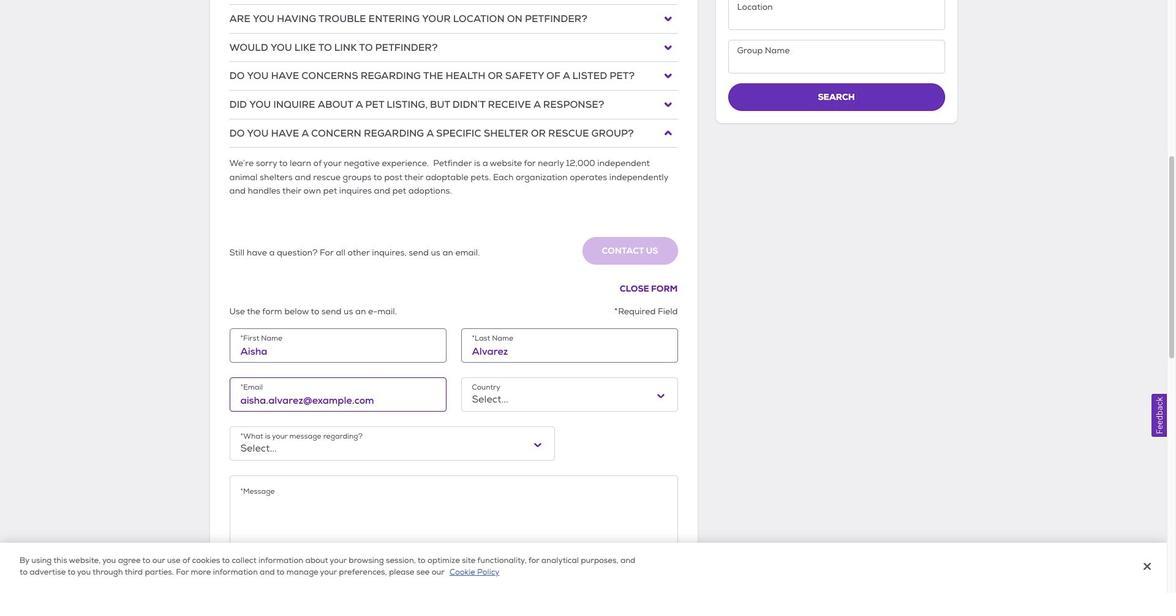Task type: vqa. For each thing, say whether or not it's contained in the screenshot.
Betty, adoptable Rabbit, Adult Female Rex Mix, 7 miles away. image
no



Task type: describe. For each thing, give the bounding box(es) containing it.
privacy alert dialog
[[0, 543, 1168, 593]]

3 22512 image from the top
[[665, 101, 672, 108]]

2 22512 image from the top
[[665, 72, 672, 80]]

4 22512 image from the top
[[665, 130, 672, 137]]



Task type: locate. For each thing, give the bounding box(es) containing it.
22512 image
[[665, 15, 672, 23]]

None text field
[[729, 0, 946, 30], [241, 344, 436, 358], [241, 497, 667, 546], [729, 0, 946, 30], [241, 344, 436, 358], [241, 497, 667, 546]]

None text field
[[729, 40, 946, 74], [472, 344, 667, 358], [729, 40, 946, 74], [472, 344, 667, 358]]

1 22512 image from the top
[[665, 44, 672, 51]]

None email field
[[241, 393, 436, 408]]

22512 image
[[665, 44, 672, 51], [665, 72, 672, 80], [665, 101, 672, 108], [665, 130, 672, 137]]



